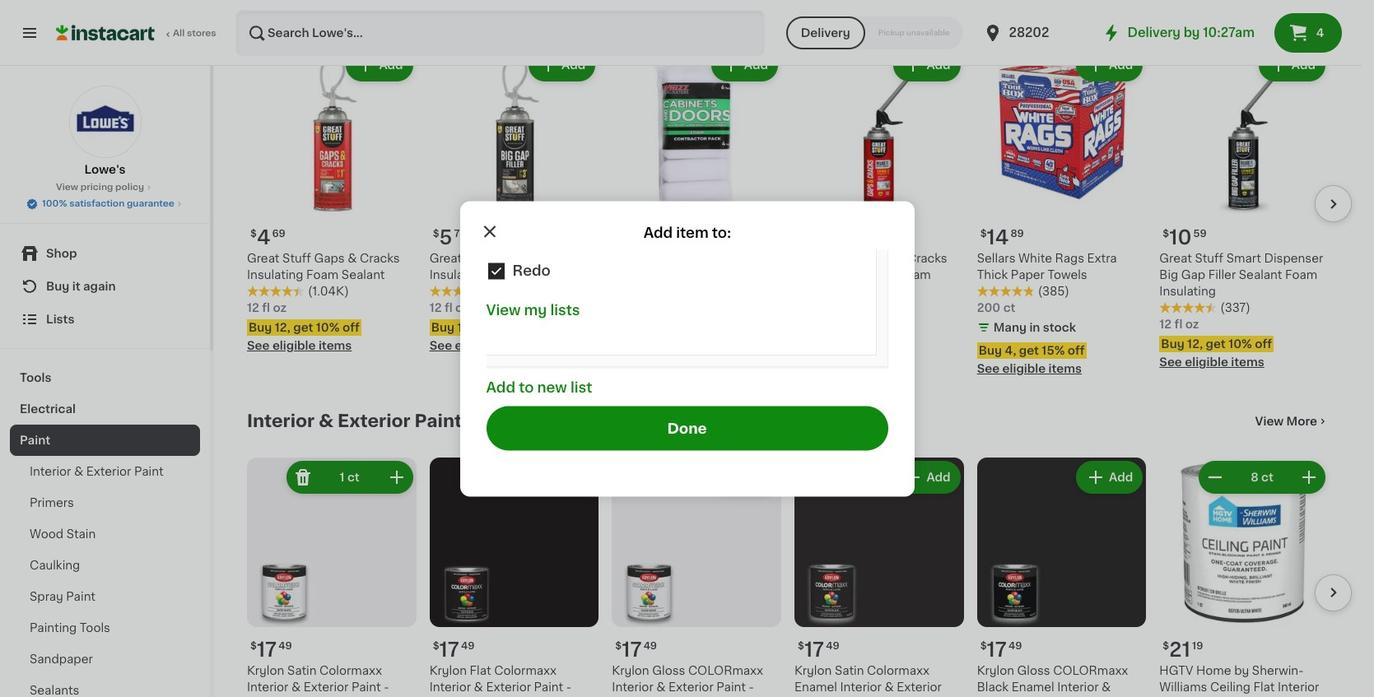 Task type: describe. For each thing, give the bounding box(es) containing it.
sellars
[[977, 253, 1016, 264]]

hgtv
[[1160, 665, 1194, 677]]

to
[[519, 381, 534, 394]]

enamel inside krylon gloss colormaxx black enamel interior
[[1012, 682, 1055, 693]]

gloss for enamel
[[1018, 665, 1051, 677]]

interior inside krylon gloss colormaxx interior & exterior paint
[[612, 682, 654, 693]]

colormaxx for krylon flat colormaxx interior & exterior paint 
[[494, 665, 557, 677]]

& inside "krylon flat colormaxx interior & exterior paint"
[[474, 682, 483, 693]]

fl for 10
[[1175, 319, 1183, 330]]

krylon flat colormaxx interior & exterior paint 
[[430, 665, 572, 698]]

great for 10
[[1160, 253, 1192, 264]]

smart
[[1227, 253, 1262, 264]]

stain
[[66, 529, 96, 540]]

add to new list link
[[486, 381, 592, 394]]

view more for 10
[[1256, 4, 1318, 15]]

black
[[977, 682, 1009, 693]]

17 for krylon satin colormaxx enamel interior & exterio
[[805, 640, 825, 659]]

sealant for 10
[[1239, 269, 1283, 281]]

interior inside krylon satin colormaxx enamel interior & exterio
[[840, 682, 882, 693]]

satin for &
[[287, 665, 317, 677]]

28202 button
[[983, 10, 1082, 56]]

stuff for 5
[[465, 253, 494, 264]]

$ 10 59
[[1163, 228, 1207, 247]]

in
[[1030, 322, 1041, 333]]

to:
[[712, 226, 732, 239]]

interior inside krylon satin colormaxx interior & exterior paint
[[247, 682, 289, 693]]

on
[[247, 0, 274, 18]]

satisfaction
[[69, 199, 125, 208]]

exterior for krylon satin colormaxx interior & exterior paint 
[[304, 682, 349, 693]]

service type group
[[786, 16, 963, 49]]

again
[[83, 281, 116, 292]]

colormaxx for krylon satin colormaxx interior & exterior paint 
[[320, 665, 382, 677]]

foam inside great stuff gaps & cracks natural insulating foam sealant (408)
[[899, 269, 931, 281]]

wood stain link
[[10, 519, 200, 550]]

gloss for &
[[652, 665, 686, 677]]

primers link
[[10, 488, 200, 519]]

done
[[667, 422, 707, 435]]

buy it again link
[[10, 270, 200, 303]]

more for 21
[[1287, 416, 1318, 427]]

tools link
[[10, 362, 200, 394]]

gaps for foam
[[314, 253, 345, 264]]

49 for krylon satin colormaxx enamel interior & exterio
[[826, 641, 840, 651]]

white
[[1019, 253, 1053, 264]]

done button
[[486, 406, 888, 451]]

big inside great stuff big gap filler insulating foam sealant
[[497, 253, 515, 264]]

69 inside button
[[641, 229, 654, 239]]

0 vertical spatial interior & exterior paint link
[[247, 412, 462, 432]]

$ for hgtv home by sherwin- williams ceiling flat interio
[[1163, 641, 1170, 651]]

$ for great stuff big gap filler insulating foam sealant
[[433, 229, 439, 239]]

fl for 5
[[445, 302, 453, 314]]

krylon for krylon flat colormaxx interior & exterior paint 
[[430, 665, 467, 677]]

home
[[1197, 665, 1232, 677]]

gap inside great stuff big gap filler insulating foam sealant
[[518, 253, 543, 264]]

& inside great stuff gaps & cracks insulating foam sealant
[[348, 253, 357, 264]]

great for 5
[[430, 253, 462, 264]]

0 horizontal spatial tools
[[20, 372, 51, 384]]

krylon satin colormaxx interior & exterior paint 
[[247, 665, 398, 698]]

insulating inside great stuff gaps & cracks natural insulating foam sealant (408)
[[840, 269, 896, 281]]

10% for 4
[[316, 322, 340, 333]]

oz for 4
[[273, 302, 287, 314]]

krylon gloss colormaxx interior & exterior paint 
[[612, 665, 763, 698]]

great inside great stuff gaps & cracks natural insulating foam sealant (408)
[[795, 253, 827, 264]]

17 for krylon flat colormaxx interior & exterior paint 
[[439, 640, 460, 659]]

sherwin-
[[1253, 665, 1304, 677]]

get for 10
[[1206, 338, 1226, 350]]

painting tools link
[[10, 613, 200, 644]]

stores
[[187, 29, 216, 38]]

it
[[72, 281, 80, 292]]

electrical link
[[10, 394, 200, 425]]

$ for krylon satin colormaxx enamel interior & exterio
[[798, 641, 805, 651]]

$ 17 49 for krylon gloss colormaxx interior & exterior paint 
[[615, 640, 657, 659]]

fl for 4
[[262, 302, 270, 314]]

49 for krylon gloss colormaxx black enamel interior 
[[1009, 641, 1022, 651]]

foam inside great stuff big gap filler insulating foam sealant
[[489, 269, 521, 281]]

instacart logo image
[[56, 23, 155, 43]]

insulating inside great stuff big gap filler insulating foam sealant
[[430, 269, 486, 281]]

sealant for 5
[[524, 269, 568, 281]]

cracks for sealant
[[360, 253, 400, 264]]

buy 12, get 10% off see eligible items for 4
[[247, 322, 360, 352]]

towels
[[1048, 269, 1088, 281]]

stock
[[1043, 322, 1076, 333]]

sealant inside great stuff gaps & cracks natural insulating foam sealant (408)
[[795, 286, 838, 297]]

view pricing policy
[[56, 183, 144, 192]]

new
[[537, 381, 567, 394]]

product group containing 4
[[247, 46, 416, 354]]

1 vertical spatial interior & exterior paint link
[[10, 456, 200, 488]]

hgtv home by sherwin- williams ceiling flat interio
[[1160, 665, 1320, 698]]

list
[[571, 381, 592, 394]]

remove krylon satin colormaxx interior & exterior paint - white enamel k05628007 image
[[293, 468, 313, 488]]

& inside krylon gloss colormaxx interior & exterior paint
[[657, 682, 666, 693]]

caulking link
[[10, 550, 200, 581]]

lists link
[[10, 303, 200, 336]]

1 horizontal spatial interior & exterior paint
[[247, 413, 462, 430]]

get for 5
[[476, 322, 496, 333]]

extra
[[1088, 253, 1117, 264]]

items for 5
[[501, 340, 535, 352]]

great stuff smart dispenser big gap filler sealant foam insulating
[[1160, 253, 1324, 297]]

all stores
[[173, 29, 216, 38]]

rags
[[1055, 253, 1085, 264]]

primers
[[30, 497, 74, 509]]

ceiling
[[1211, 682, 1251, 693]]

17 for krylon gloss colormaxx interior & exterior paint 
[[622, 640, 642, 659]]

lowe's link
[[69, 86, 141, 178]]

add to new list
[[486, 381, 592, 394]]

dispenser
[[1265, 253, 1324, 264]]

thick
[[977, 269, 1008, 281]]

see for 10
[[1160, 357, 1183, 368]]

cracks for foam
[[908, 253, 948, 264]]

delivery for delivery
[[801, 27, 851, 39]]

policy
[[115, 183, 144, 192]]

buy 4, get 15% off see eligible items
[[977, 345, 1085, 375]]

buy for 5
[[431, 322, 455, 333]]

view more link for 10
[[1256, 1, 1329, 18]]

$ 14 89
[[981, 228, 1024, 247]]

great stuff gaps & cracks natural insulating foam sealant (408)
[[795, 253, 948, 314]]

items for 10
[[1231, 357, 1265, 368]]

electrical
[[20, 404, 76, 415]]

100% satisfaction guarantee
[[42, 199, 175, 208]]

caulking
[[30, 560, 80, 572]]

item carousel region for on sale now
[[247, 39, 1352, 385]]

49 for krylon flat colormaxx interior & exterior paint 
[[461, 641, 475, 651]]

view more link for 21
[[1256, 413, 1329, 430]]

& inside krylon satin colormaxx enamel interior & exterio
[[885, 682, 894, 693]]

gaps for insulating
[[862, 253, 892, 264]]

ct for 21
[[1262, 472, 1274, 483]]

colormaxx for exterior
[[688, 665, 763, 677]]

$8.69 element
[[795, 221, 964, 250]]

on sale now link
[[247, 0, 362, 19]]

items for 4
[[319, 340, 352, 352]]

& inside krylon satin colormaxx interior & exterior paint
[[291, 682, 301, 693]]

$ for krylon gloss colormaxx interior & exterior paint 
[[615, 641, 622, 651]]

100%
[[42, 199, 67, 208]]

colormaxx for interior
[[1054, 665, 1129, 677]]

12 fl oz for 4
[[247, 302, 287, 314]]

$ for krylon flat colormaxx interior & exterior paint 
[[433, 641, 439, 651]]

$ 17 49 for krylon gloss colormaxx black enamel interior 
[[981, 640, 1022, 659]]

decrement quantity of hgtv home by sherwin-williams ceiling flat interior paint - white image
[[1206, 468, 1226, 488]]

200
[[977, 302, 1001, 314]]

items down the "(408)"
[[866, 357, 900, 368]]

natural
[[795, 269, 837, 281]]

(1.04k)
[[308, 286, 349, 297]]

view more for 21
[[1256, 416, 1318, 427]]

sellars white rags extra thick paper towels
[[977, 253, 1117, 281]]

more for 10
[[1287, 4, 1318, 15]]

my
[[524, 303, 547, 316]]

8 ct
[[1251, 472, 1274, 483]]

buy it again
[[46, 281, 116, 292]]

49 for krylon satin colormaxx interior & exterior paint 
[[279, 641, 292, 651]]

gap inside great stuff smart dispenser big gap filler sealant foam insulating
[[1182, 269, 1206, 281]]

painting
[[30, 623, 77, 634]]

buy for 4
[[249, 322, 272, 333]]

spray paint link
[[10, 581, 200, 613]]

1 ct
[[340, 472, 360, 483]]

enamel inside krylon satin colormaxx enamel interior & exterio
[[795, 682, 838, 693]]

view for on sale now "link"
[[1256, 4, 1284, 15]]

many
[[994, 322, 1027, 333]]

paint link
[[10, 425, 200, 456]]

eligible down the "(408)"
[[820, 357, 864, 368]]



Task type: locate. For each thing, give the bounding box(es) containing it.
1 view more link from the top
[[1256, 1, 1329, 18]]

items down 15%
[[1049, 363, 1082, 375]]

eligible for 5
[[455, 340, 498, 352]]

tools
[[20, 372, 51, 384], [80, 623, 110, 634]]

oz down great stuff smart dispenser big gap filler sealant foam insulating
[[1186, 319, 1200, 330]]

interior
[[247, 413, 315, 430], [30, 466, 71, 478], [247, 682, 289, 693], [840, 682, 882, 693], [430, 682, 471, 693], [612, 682, 654, 693], [1058, 682, 1099, 693]]

15%
[[1042, 345, 1065, 357]]

interior inside krylon gloss colormaxx black enamel interior
[[1058, 682, 1099, 693]]

buy inside buy 4, get 15% off see eligible items
[[979, 345, 1002, 357]]

2 foam from the left
[[899, 269, 931, 281]]

see inside buy 4, get 15% off see eligible items
[[977, 363, 1000, 375]]

off down (1.04k)
[[343, 322, 360, 333]]

great for 4
[[247, 253, 280, 264]]

ct right 8
[[1262, 472, 1274, 483]]

colormaxx inside krylon satin colormaxx interior & exterior paint
[[320, 665, 382, 677]]

2 satin from the left
[[835, 665, 864, 677]]

1 colormaxx from the left
[[320, 665, 382, 677]]

0 horizontal spatial delivery
[[801, 27, 851, 39]]

view my lists link
[[486, 303, 580, 316]]

tools up electrical
[[20, 372, 51, 384]]

1 horizontal spatial colormaxx
[[1054, 665, 1129, 677]]

0 vertical spatial tools
[[20, 372, 51, 384]]

1 horizontal spatial interior & exterior paint link
[[247, 412, 462, 432]]

4 great from the left
[[1160, 253, 1192, 264]]

insulating up the "(408)"
[[840, 269, 896, 281]]

items down (337)
[[1231, 357, 1265, 368]]

add button
[[348, 50, 412, 80], [530, 50, 594, 80], [713, 50, 777, 80], [896, 50, 959, 80], [1078, 50, 1142, 80], [1261, 50, 1324, 80], [896, 463, 959, 492], [1078, 463, 1142, 492]]

great inside great stuff smart dispenser big gap filler sealant foam insulating
[[1160, 253, 1192, 264]]

19
[[1193, 641, 1204, 651]]

4 stuff from the left
[[1195, 253, 1224, 264]]

1 enamel from the left
[[795, 682, 838, 693]]

$ 17 49 up black
[[981, 640, 1022, 659]]

colormaxx for krylon satin colormaxx enamel interior & exterio
[[867, 665, 930, 677]]

items down view my lists
[[501, 340, 535, 352]]

1 horizontal spatial gloss
[[1018, 665, 1051, 677]]

0 vertical spatial more
[[1287, 4, 1318, 15]]

89
[[1011, 229, 1024, 239]]

eligible
[[273, 340, 316, 352], [455, 340, 498, 352], [820, 357, 864, 368], [1185, 357, 1229, 368], [1003, 363, 1046, 375]]

big inside great stuff smart dispenser big gap filler sealant foam insulating
[[1160, 269, 1179, 281]]

interior & exterior paint down paint link
[[30, 466, 164, 478]]

krylon inside krylon gloss colormaxx interior & exterior paint
[[612, 665, 650, 677]]

satin inside krylon satin colormaxx enamel interior & exterio
[[835, 665, 864, 677]]

1 horizontal spatial colormaxx
[[494, 665, 557, 677]]

product group containing 21
[[1160, 458, 1329, 698]]

1 horizontal spatial 4
[[1317, 27, 1325, 39]]

0 horizontal spatial enamel
[[795, 682, 838, 693]]

0 horizontal spatial 4
[[257, 228, 271, 247]]

2 view more from the top
[[1256, 416, 1318, 427]]

insulating inside great stuff smart dispenser big gap filler sealant foam insulating
[[1160, 286, 1216, 297]]

insulating
[[247, 269, 303, 281], [840, 269, 896, 281], [430, 269, 486, 281], [1160, 286, 1216, 297]]

17 for krylon gloss colormaxx black enamel interior 
[[987, 640, 1007, 659]]

1 vertical spatial by
[[1235, 665, 1250, 677]]

get down view my lists
[[476, 322, 496, 333]]

0 horizontal spatial gloss
[[652, 665, 686, 677]]

3 stuff from the left
[[465, 253, 494, 264]]

0 horizontal spatial flat
[[470, 665, 491, 677]]

spray
[[30, 591, 63, 603]]

off right 15%
[[1068, 345, 1085, 357]]

0 horizontal spatial satin
[[287, 665, 317, 677]]

interior & exterior paint
[[247, 413, 462, 430], [30, 466, 164, 478]]

lowe's
[[84, 164, 126, 175]]

colormaxx inside krylon gloss colormaxx interior & exterior paint
[[688, 665, 763, 677]]

lowe's logo image
[[69, 86, 141, 158]]

by left 10:27am on the right top of page
[[1184, 26, 1200, 39]]

many in stock
[[994, 322, 1076, 333]]

1 horizontal spatial ct
[[1004, 302, 1016, 314]]

exterior for krylon gloss colormaxx interior & exterior paint 
[[669, 682, 714, 693]]

colormaxx inside krylon gloss colormaxx black enamel interior
[[1054, 665, 1129, 677]]

& inside great stuff gaps & cracks natural insulating foam sealant (408)
[[895, 253, 905, 264]]

1 vertical spatial filler
[[1209, 269, 1236, 281]]

1 krylon from the left
[[247, 665, 284, 677]]

0 vertical spatial 4
[[1317, 27, 1325, 39]]

krylon for krylon gloss colormaxx black enamel interior 
[[977, 665, 1015, 677]]

1 49 from the left
[[279, 641, 292, 651]]

2 item carousel region from the top
[[247, 451, 1352, 698]]

0 vertical spatial big
[[497, 253, 515, 264]]

1 vertical spatial 4
[[257, 228, 271, 247]]

off for 5
[[525, 322, 542, 333]]

exterior inside "krylon flat colormaxx interior & exterior paint"
[[486, 682, 531, 693]]

12 fl oz for 10
[[1160, 319, 1200, 330]]

cracks inside great stuff gaps & cracks natural insulating foam sealant (408)
[[908, 253, 948, 264]]

get for 4
[[293, 322, 313, 333]]

more
[[1287, 4, 1318, 15], [1287, 416, 1318, 427]]

gaps down '$8.69' element
[[862, 253, 892, 264]]

stuff inside great stuff smart dispenser big gap filler sealant foam insulating
[[1195, 253, 1224, 264]]

2 17 from the left
[[805, 640, 825, 659]]

item carousel region
[[247, 39, 1352, 385], [247, 451, 1352, 698]]

1 gloss from the left
[[652, 665, 686, 677]]

interior & exterior paint link up 1 ct
[[247, 412, 462, 432]]

69 left item
[[641, 229, 654, 239]]

ct for 17
[[348, 472, 360, 483]]

shop
[[46, 248, 77, 259]]

paint inside krylon gloss colormaxx interior & exterior paint
[[717, 682, 746, 693]]

1 satin from the left
[[287, 665, 317, 677]]

1 great from the left
[[247, 253, 280, 264]]

colormaxx inside "krylon flat colormaxx interior & exterior paint"
[[494, 665, 557, 677]]

gloss inside krylon gloss colormaxx interior & exterior paint
[[652, 665, 686, 677]]

2 view more link from the top
[[1256, 413, 1329, 430]]

krylon inside krylon satin colormaxx interior & exterior paint
[[247, 665, 284, 677]]

sealant inside great stuff gaps & cracks insulating foam sealant
[[342, 269, 385, 281]]

now
[[321, 0, 362, 18]]

get down (337)
[[1206, 338, 1226, 350]]

2 krylon from the left
[[795, 665, 832, 677]]

insulating inside great stuff gaps & cracks insulating foam sealant
[[247, 269, 303, 281]]

1 horizontal spatial big
[[1160, 269, 1179, 281]]

sealant
[[342, 269, 385, 281], [524, 269, 568, 281], [1239, 269, 1283, 281], [795, 286, 838, 297]]

1 vertical spatial tools
[[80, 623, 110, 634]]

buy 12, get 10% off see eligible items down the "(408)"
[[795, 338, 907, 368]]

$ for great stuff smart dispenser big gap filler sealant foam insulating
[[1163, 229, 1170, 239]]

stuff for 10
[[1195, 253, 1224, 264]]

1 horizontal spatial by
[[1235, 665, 1250, 677]]

49 up krylon satin colormaxx enamel interior & exterio
[[826, 641, 840, 651]]

eligible for 4
[[273, 340, 316, 352]]

stuff inside great stuff gaps & cracks insulating foam sealant
[[283, 253, 311, 264]]

49 up krylon gloss colormaxx interior & exterior paint
[[644, 641, 657, 651]]

12, for 10
[[1188, 338, 1203, 350]]

by inside hgtv home by sherwin- williams ceiling flat interio
[[1235, 665, 1250, 677]]

flat
[[470, 665, 491, 677], [1254, 682, 1275, 693]]

0 vertical spatial flat
[[470, 665, 491, 677]]

1 horizontal spatial filler
[[1209, 269, 1236, 281]]

17 up krylon satin colormaxx enamel interior & exterio
[[805, 640, 825, 659]]

1 horizontal spatial cracks
[[908, 253, 948, 264]]

0 vertical spatial interior & exterior paint
[[247, 413, 462, 430]]

2 colormaxx from the left
[[867, 665, 930, 677]]

10% down (1.04k)
[[316, 322, 340, 333]]

17 up black
[[987, 640, 1007, 659]]

gloss inside krylon gloss colormaxx black enamel interior
[[1018, 665, 1051, 677]]

$ 17 49 up krylon satin colormaxx interior & exterior paint
[[250, 640, 292, 659]]

gaps up (1.04k)
[[314, 253, 345, 264]]

$ inside $ 21 19
[[1163, 641, 1170, 651]]

$ up krylon satin colormaxx interior & exterior paint
[[250, 641, 257, 651]]

insulating down $ 4 69
[[247, 269, 303, 281]]

stuff up natural
[[830, 253, 859, 264]]

view my lists
[[486, 303, 580, 316]]

3 great from the left
[[430, 253, 462, 264]]

stuff
[[283, 253, 311, 264], [830, 253, 859, 264], [465, 253, 494, 264], [1195, 253, 1224, 264]]

ct right 1 on the bottom left
[[348, 472, 360, 483]]

interior & exterior paint up 1 ct
[[247, 413, 462, 430]]

view pricing policy link
[[56, 181, 154, 194]]

krylon satin colormaxx enamel interior & exterio
[[795, 665, 942, 698]]

krylon for krylon gloss colormaxx interior & exterior paint 
[[612, 665, 650, 677]]

krylon gloss colormaxx black enamel interior 
[[977, 665, 1129, 698]]

items down (1.04k)
[[319, 340, 352, 352]]

1 item carousel region from the top
[[247, 39, 1352, 385]]

oz down great stuff gaps & cracks insulating foam sealant on the left top of the page
[[273, 302, 287, 314]]

great inside great stuff gaps & cracks insulating foam sealant
[[247, 253, 280, 264]]

10% for 10
[[1229, 338, 1253, 350]]

0 horizontal spatial colormaxx
[[320, 665, 382, 677]]

28202
[[1009, 26, 1050, 39]]

on sale now
[[247, 0, 362, 18]]

1 gaps from the left
[[314, 253, 345, 264]]

2 stuff from the left
[[830, 253, 859, 264]]

69 inside $ 4 69
[[272, 229, 286, 239]]

krylon inside "krylon flat colormaxx interior & exterior paint"
[[430, 665, 467, 677]]

filler up lists
[[546, 253, 573, 264]]

product group containing 10
[[1160, 46, 1329, 371]]

1 vertical spatial flat
[[1254, 682, 1275, 693]]

49 up black
[[1009, 641, 1022, 651]]

wood
[[30, 529, 64, 540]]

eligible inside buy 4, get 15% off see eligible items
[[1003, 363, 1046, 375]]

off inside buy 4, get 15% off see eligible items
[[1068, 345, 1085, 357]]

$ for krylon gloss colormaxx black enamel interior 
[[981, 641, 987, 651]]

1 vertical spatial gap
[[1182, 269, 1206, 281]]

17
[[257, 640, 277, 659], [805, 640, 825, 659], [439, 640, 460, 659], [622, 640, 642, 659], [987, 640, 1007, 659]]

1 vertical spatial interior & exterior paint
[[30, 466, 164, 478]]

ct up the many
[[1004, 302, 1016, 314]]

get down (1.04k)
[[293, 322, 313, 333]]

get for 14
[[1019, 345, 1039, 357]]

12, for 4
[[275, 322, 291, 333]]

1 view more from the top
[[1256, 4, 1318, 15]]

add
[[379, 60, 403, 71], [562, 60, 586, 71], [744, 60, 768, 71], [927, 60, 951, 71], [1109, 60, 1134, 71], [1292, 60, 1316, 71], [644, 226, 673, 239], [486, 381, 516, 394], [927, 472, 951, 483], [1109, 472, 1134, 483]]

get down the "(408)"
[[841, 338, 861, 350]]

eligible for 10
[[1185, 357, 1229, 368]]

stuff down the 59
[[1195, 253, 1224, 264]]

$ 17 49 for krylon satin colormaxx enamel interior & exterio
[[798, 640, 840, 659]]

colormaxx
[[320, 665, 382, 677], [867, 665, 930, 677], [494, 665, 557, 677]]

sealant down natural
[[795, 286, 838, 297]]

$ up krylon gloss colormaxx interior & exterior paint
[[615, 641, 622, 651]]

flat inside hgtv home by sherwin- williams ceiling flat interio
[[1254, 682, 1275, 693]]

2 horizontal spatial ct
[[1262, 472, 1274, 483]]

0 horizontal spatial ct
[[348, 472, 360, 483]]

69 up great stuff gaps & cracks insulating foam sealant on the left top of the page
[[272, 229, 286, 239]]

$ for great stuff gaps & cracks insulating foam sealant
[[250, 229, 257, 239]]

sealant inside great stuff big gap filler insulating foam sealant
[[524, 269, 568, 281]]

1 horizontal spatial delivery
[[1128, 26, 1181, 39]]

$ 4 69
[[250, 228, 286, 247]]

10% down the "(408)"
[[864, 338, 887, 350]]

2 49 from the left
[[826, 641, 840, 651]]

sealants link
[[10, 675, 200, 698]]

buy 12, get 10% off see eligible items down (337)
[[1160, 338, 1272, 368]]

$ up "sellars"
[[981, 229, 987, 239]]

buy 12, get 10% off see eligible items for 10
[[1160, 338, 1272, 368]]

get inside buy 4, get 15% off see eligible items
[[1019, 345, 1039, 357]]

2 horizontal spatial 12 fl oz
[[1160, 319, 1200, 330]]

2 enamel from the left
[[1012, 682, 1055, 693]]

1 cracks from the left
[[360, 253, 400, 264]]

1 foam from the left
[[306, 269, 339, 281]]

see for 4
[[247, 340, 270, 352]]

5
[[439, 228, 453, 247]]

0 vertical spatial item carousel region
[[247, 39, 1352, 385]]

product group containing 5
[[430, 46, 599, 354]]

krylon for krylon satin colormaxx interior & exterior paint 
[[247, 665, 284, 677]]

ct
[[1004, 302, 1016, 314], [348, 472, 360, 483], [1262, 472, 1274, 483]]

delivery inside button
[[801, 27, 851, 39]]

paint inside krylon satin colormaxx interior & exterior paint
[[352, 682, 381, 693]]

$ left the 59
[[1163, 229, 1170, 239]]

2 horizontal spatial colormaxx
[[867, 665, 930, 677]]

increment quantity of krylon satin colormaxx interior & exterior paint - white enamel k05628007 image
[[387, 468, 407, 488]]

filler inside great stuff smart dispenser big gap filler sealant foam insulating
[[1209, 269, 1236, 281]]

2 horizontal spatial fl
[[1175, 319, 1183, 330]]

filler
[[546, 253, 573, 264], [1209, 269, 1236, 281]]

1 horizontal spatial 69
[[641, 229, 654, 239]]

sealant down smart
[[1239, 269, 1283, 281]]

3 colormaxx from the left
[[494, 665, 557, 677]]

17 up krylon gloss colormaxx interior & exterior paint
[[622, 640, 642, 659]]

cracks
[[360, 253, 400, 264], [908, 253, 948, 264]]

(337)
[[1221, 302, 1251, 314]]

sealant up (1.04k)
[[342, 269, 385, 281]]

1 horizontal spatial gap
[[1182, 269, 1206, 281]]

product group containing 14
[[977, 46, 1147, 377]]

$ for sellars white rags extra thick paper towels
[[981, 229, 987, 239]]

$ 17 49 up "krylon flat colormaxx interior & exterior paint"
[[433, 640, 475, 659]]

4 49 from the left
[[644, 641, 657, 651]]

stuff for 4
[[283, 253, 311, 264]]

$ 21 19
[[1163, 640, 1204, 659]]

get right the 4,
[[1019, 345, 1039, 357]]

exterior for krylon flat colormaxx interior & exterior paint 
[[486, 682, 531, 693]]

eligible down view my lists
[[455, 340, 498, 352]]

1
[[340, 472, 345, 483]]

0 vertical spatial view more
[[1256, 4, 1318, 15]]

satin inside krylon satin colormaxx interior & exterior paint
[[287, 665, 317, 677]]

delivery for delivery by 10:27am
[[1128, 26, 1181, 39]]

5 49 from the left
[[1009, 641, 1022, 651]]

1 17 from the left
[[257, 640, 277, 659]]

all stores link
[[56, 10, 217, 56]]

buy for 14
[[979, 345, 1002, 357]]

12 fl oz down great stuff gaps & cracks insulating foam sealant on the left top of the page
[[247, 302, 287, 314]]

1 horizontal spatial gaps
[[862, 253, 892, 264]]

big
[[497, 253, 515, 264], [1160, 269, 1179, 281]]

$ 17 49 up krylon gloss colormaxx interior & exterior paint
[[615, 640, 657, 659]]

1 $ 17 49 from the left
[[250, 640, 292, 659]]

gaps inside great stuff gaps & cracks natural insulating foam sealant (408)
[[862, 253, 892, 264]]

1 69 from the left
[[272, 229, 286, 239]]

2 more from the top
[[1287, 416, 1318, 427]]

3 $ 17 49 from the left
[[433, 640, 475, 659]]

0 horizontal spatial fl
[[262, 302, 270, 314]]

filler down smart
[[1209, 269, 1236, 281]]

12 for 5
[[430, 302, 442, 314]]

0 horizontal spatial 12
[[247, 302, 259, 314]]

12 fl oz down great stuff big gap filler insulating foam sealant
[[430, 302, 469, 314]]

great
[[247, 253, 280, 264], [795, 253, 827, 264], [430, 253, 462, 264], [1160, 253, 1192, 264]]

cracks inside great stuff gaps & cracks insulating foam sealant
[[360, 253, 400, 264]]

items
[[319, 340, 352, 352], [501, 340, 535, 352], [866, 357, 900, 368], [1231, 357, 1265, 368], [1049, 363, 1082, 375]]

$ for krylon satin colormaxx interior & exterior paint 
[[250, 641, 257, 651]]

10% down view my lists
[[499, 322, 522, 333]]

buy 12, get 10% off see eligible items for 5
[[430, 322, 542, 352]]

paint inside "krylon flat colormaxx interior & exterior paint"
[[534, 682, 564, 693]]

increment quantity of hgtv home by sherwin-williams ceiling flat interior paint - white image
[[1300, 468, 1319, 488]]

$ 17 49 up krylon satin colormaxx enamel interior & exterio
[[798, 640, 840, 659]]

0 horizontal spatial oz
[[273, 302, 287, 314]]

oz for 10
[[1186, 319, 1200, 330]]

foam up view my lists link
[[489, 269, 521, 281]]

buy for 10
[[1162, 338, 1185, 350]]

3 49 from the left
[[461, 641, 475, 651]]

0 horizontal spatial 12 fl oz
[[247, 302, 287, 314]]

stuff inside great stuff big gap filler insulating foam sealant
[[465, 253, 494, 264]]

0 horizontal spatial 69
[[272, 229, 286, 239]]

eligible down (1.04k)
[[273, 340, 316, 352]]

4 inside button
[[1317, 27, 1325, 39]]

guarantee
[[127, 199, 175, 208]]

$ up "krylon flat colormaxx interior & exterior paint"
[[433, 641, 439, 651]]

sealant up my
[[524, 269, 568, 281]]

0 horizontal spatial cracks
[[360, 253, 400, 264]]

view for topmost interior & exterior paint link
[[1256, 416, 1284, 427]]

all
[[173, 29, 185, 38]]

0 vertical spatial gap
[[518, 253, 543, 264]]

flat inside "krylon flat colormaxx interior & exterior paint"
[[470, 665, 491, 677]]

view
[[1256, 4, 1284, 15], [56, 183, 78, 192], [486, 303, 521, 316], [1256, 416, 1284, 427]]

eligible for 14
[[1003, 363, 1046, 375]]

79
[[454, 229, 467, 239]]

krylon inside krylon satin colormaxx enamel interior & exterio
[[795, 665, 832, 677]]

great down 5
[[430, 253, 462, 264]]

$ inside $ 10 59
[[1163, 229, 1170, 239]]

12 for 4
[[247, 302, 259, 314]]

off for 14
[[1068, 345, 1085, 357]]

2 gloss from the left
[[1018, 665, 1051, 677]]

1 vertical spatial view more link
[[1256, 413, 1329, 430]]

insulating down $ 10 59
[[1160, 286, 1216, 297]]

49 up krylon satin colormaxx interior & exterior paint
[[279, 641, 292, 651]]

5 krylon from the left
[[977, 665, 1015, 677]]

buy 12, get 10% off see eligible items
[[247, 322, 360, 352], [430, 322, 542, 352], [795, 338, 907, 368], [1160, 338, 1272, 368]]

$ up great stuff gaps & cracks insulating foam sealant on the left top of the page
[[250, 229, 257, 239]]

12 for 10
[[1160, 319, 1172, 330]]

fl down $ 4 69
[[262, 302, 270, 314]]

17 up krylon satin colormaxx interior & exterior paint
[[257, 640, 277, 659]]

off down great stuff smart dispenser big gap filler sealant foam insulating
[[1255, 338, 1272, 350]]

foam down '$8.69' element
[[899, 269, 931, 281]]

$ inside $ 14 89
[[981, 229, 987, 239]]

2 colormaxx from the left
[[1054, 665, 1129, 677]]

0 horizontal spatial gaps
[[314, 253, 345, 264]]

see for 5
[[430, 340, 452, 352]]

0 horizontal spatial filler
[[546, 253, 573, 264]]

gap up view my lists
[[518, 253, 543, 264]]

gaps inside great stuff gaps & cracks insulating foam sealant
[[314, 253, 345, 264]]

10
[[1170, 228, 1192, 247]]

sandpaper
[[30, 654, 93, 665]]

buy 12, get 10% off see eligible items down (1.04k)
[[247, 322, 360, 352]]

delivery button
[[786, 16, 865, 49]]

oz for 5
[[455, 302, 469, 314]]

gloss
[[652, 665, 686, 677], [1018, 665, 1051, 677]]

interior & exterior paint link up primers
[[10, 456, 200, 488]]

1 horizontal spatial tools
[[80, 623, 110, 634]]

1 stuff from the left
[[283, 253, 311, 264]]

0 horizontal spatial colormaxx
[[688, 665, 763, 677]]

fl down great stuff big gap filler insulating foam sealant
[[445, 302, 453, 314]]

delivery by 10:27am link
[[1102, 23, 1255, 43]]

$ left 79
[[433, 229, 439, 239]]

product group
[[247, 46, 416, 354], [430, 46, 599, 354], [612, 46, 782, 354], [795, 46, 964, 371], [977, 46, 1147, 377], [1160, 46, 1329, 371], [247, 458, 416, 698], [430, 458, 599, 698], [795, 458, 964, 698], [977, 458, 1147, 698], [1160, 458, 1329, 698]]

4 krylon from the left
[[612, 665, 650, 677]]

stuff down $ 4 69
[[283, 253, 311, 264]]

items inside buy 4, get 15% off see eligible items
[[1049, 363, 1082, 375]]

interior inside "krylon flat colormaxx interior & exterior paint"
[[430, 682, 471, 693]]

by up ceiling
[[1235, 665, 1250, 677]]

add item to:
[[644, 226, 732, 239]]

4 foam from the left
[[1286, 269, 1318, 281]]

items for 14
[[1049, 363, 1082, 375]]

big up view my lists link
[[497, 253, 515, 264]]

12, for 5
[[457, 322, 473, 333]]

sale
[[278, 0, 317, 18]]

item carousel region for interior & exterior paint
[[247, 451, 1352, 698]]

interior & exterior paint link
[[247, 412, 462, 432], [10, 456, 200, 488]]

10% down (337)
[[1229, 338, 1253, 350]]

2 cracks from the left
[[908, 253, 948, 264]]

$ inside $ 4 69
[[250, 229, 257, 239]]

None search field
[[236, 10, 765, 56]]

krylon inside krylon gloss colormaxx black enamel interior
[[977, 665, 1015, 677]]

buy
[[46, 281, 69, 292], [249, 322, 272, 333], [431, 322, 455, 333], [796, 338, 820, 350], [1162, 338, 1185, 350], [979, 345, 1002, 357]]

great down $ 4 69
[[247, 253, 280, 264]]

1 horizontal spatial satin
[[835, 665, 864, 677]]

tools up sandpaper link
[[80, 623, 110, 634]]

delivery by 10:27am
[[1128, 26, 1255, 39]]

1 horizontal spatial 12 fl oz
[[430, 302, 469, 314]]

3 17 from the left
[[439, 640, 460, 659]]

item carousel region containing 4
[[247, 39, 1352, 385]]

foam up (1.04k)
[[306, 269, 339, 281]]

enamel
[[795, 682, 838, 693], [1012, 682, 1055, 693]]

wood stain
[[30, 529, 96, 540]]

8
[[1251, 472, 1259, 483]]

see for 14
[[977, 363, 1000, 375]]

krylon for krylon satin colormaxx enamel interior & exterio
[[795, 665, 832, 677]]

49 for krylon gloss colormaxx interior & exterior paint 
[[644, 641, 657, 651]]

great up natural
[[795, 253, 827, 264]]

2 horizontal spatial oz
[[1186, 319, 1200, 330]]

great inside great stuff big gap filler insulating foam sealant
[[430, 253, 462, 264]]

4 $ 17 49 from the left
[[615, 640, 657, 659]]

2 gaps from the left
[[862, 253, 892, 264]]

12 fl oz for 5
[[430, 302, 469, 314]]

1 horizontal spatial fl
[[445, 302, 453, 314]]

0 vertical spatial view more link
[[1256, 1, 1329, 18]]

69
[[272, 229, 286, 239], [641, 229, 654, 239]]

sealant for 4
[[342, 269, 385, 281]]

1 vertical spatial more
[[1287, 416, 1318, 427]]

eligible down the 4,
[[1003, 363, 1046, 375]]

1 horizontal spatial enamel
[[1012, 682, 1055, 693]]

great down 10
[[1160, 253, 1192, 264]]

item carousel region containing 17
[[247, 451, 1352, 698]]

sandpaper link
[[10, 644, 200, 675]]

0 vertical spatial filler
[[546, 253, 573, 264]]

1 vertical spatial item carousel region
[[247, 451, 1352, 698]]

0 horizontal spatial gap
[[518, 253, 543, 264]]

view inside list_add_items dialog
[[486, 303, 521, 316]]

foam inside great stuff smart dispenser big gap filler sealant foam insulating
[[1286, 269, 1318, 281]]

17 up "krylon flat colormaxx interior & exterior paint"
[[439, 640, 460, 659]]

fl down great stuff smart dispenser big gap filler sealant foam insulating
[[1175, 319, 1183, 330]]

williams
[[1160, 682, 1208, 693]]

off down view my lists
[[525, 322, 542, 333]]

filler inside great stuff big gap filler insulating foam sealant
[[546, 253, 573, 264]]

satin for interior
[[835, 665, 864, 677]]

1 colormaxx from the left
[[688, 665, 763, 677]]

paper
[[1011, 269, 1045, 281]]

49 up "krylon flat colormaxx interior & exterior paint"
[[461, 641, 475, 651]]

insulating down $ 5 79
[[430, 269, 486, 281]]

5 17 from the left
[[987, 640, 1007, 659]]

$ 17 49 for krylon flat colormaxx interior & exterior paint 
[[433, 640, 475, 659]]

$ inside $ 5 79
[[433, 229, 439, 239]]

stuff inside great stuff gaps & cracks natural insulating foam sealant (408)
[[830, 253, 859, 264]]

$ up black
[[981, 641, 987, 651]]

off for 4
[[343, 322, 360, 333]]

off down great stuff gaps & cracks natural insulating foam sealant (408)
[[890, 338, 907, 350]]

4 button
[[1275, 13, 1342, 53]]

colormaxx inside krylon satin colormaxx enamel interior & exterio
[[867, 665, 930, 677]]

10% for 5
[[499, 322, 522, 333]]

lists
[[551, 303, 580, 316]]

sealant inside great stuff smart dispenser big gap filler sealant foam insulating
[[1239, 269, 1283, 281]]

view for lowe's link
[[56, 183, 78, 192]]

2 $ 17 49 from the left
[[798, 640, 840, 659]]

0 horizontal spatial big
[[497, 253, 515, 264]]

1 more from the top
[[1287, 4, 1318, 15]]

stuff down 79
[[465, 253, 494, 264]]

3 foam from the left
[[489, 269, 521, 281]]

list_add_items dialog
[[460, 201, 915, 497]]

foam down the dispenser
[[1286, 269, 1318, 281]]

5 $ 17 49 from the left
[[981, 640, 1022, 659]]

big down 10
[[1160, 269, 1179, 281]]

oz down great stuff big gap filler insulating foam sealant
[[455, 302, 469, 314]]

see
[[247, 340, 270, 352], [430, 340, 452, 352], [795, 357, 817, 368], [1160, 357, 1183, 368], [977, 363, 1000, 375]]

4 inside product group
[[257, 228, 271, 247]]

17 for krylon satin colormaxx interior & exterior paint 
[[257, 640, 277, 659]]

eligible down (337)
[[1185, 357, 1229, 368]]

exterior inside krylon gloss colormaxx interior & exterior paint
[[669, 682, 714, 693]]

1 horizontal spatial oz
[[455, 302, 469, 314]]

2 horizontal spatial 12
[[1160, 319, 1172, 330]]

$ up krylon satin colormaxx enamel interior & exterio
[[798, 641, 805, 651]]

100% satisfaction guarantee button
[[26, 194, 184, 211]]

$ up hgtv
[[1163, 641, 1170, 651]]

buy 12, get 10% off see eligible items down view my lists link
[[430, 322, 542, 352]]

exterior inside krylon satin colormaxx interior & exterior paint
[[304, 682, 349, 693]]

4 17 from the left
[[622, 640, 642, 659]]

off for 10
[[1255, 338, 1272, 350]]

(385)
[[1038, 286, 1070, 297]]

foam inside great stuff gaps & cracks insulating foam sealant
[[306, 269, 339, 281]]

1 vertical spatial big
[[1160, 269, 1179, 281]]

0 vertical spatial by
[[1184, 26, 1200, 39]]

lists
[[46, 314, 74, 325]]

1 horizontal spatial flat
[[1254, 682, 1275, 693]]

2 69 from the left
[[641, 229, 654, 239]]

10%
[[316, 322, 340, 333], [499, 322, 522, 333], [864, 338, 887, 350], [1229, 338, 1253, 350]]

1 vertical spatial view more
[[1256, 416, 1318, 427]]

3 krylon from the left
[[430, 665, 467, 677]]

2 great from the left
[[795, 253, 827, 264]]

0 horizontal spatial by
[[1184, 26, 1200, 39]]

0 horizontal spatial interior & exterior paint link
[[10, 456, 200, 488]]

0 horizontal spatial interior & exterior paint
[[30, 466, 164, 478]]

1 horizontal spatial 12
[[430, 302, 442, 314]]



Task type: vqa. For each thing, say whether or not it's contained in the screenshot.
'&' in the Krylon Flat Colormaxx Interior & Exterior Paint
yes



